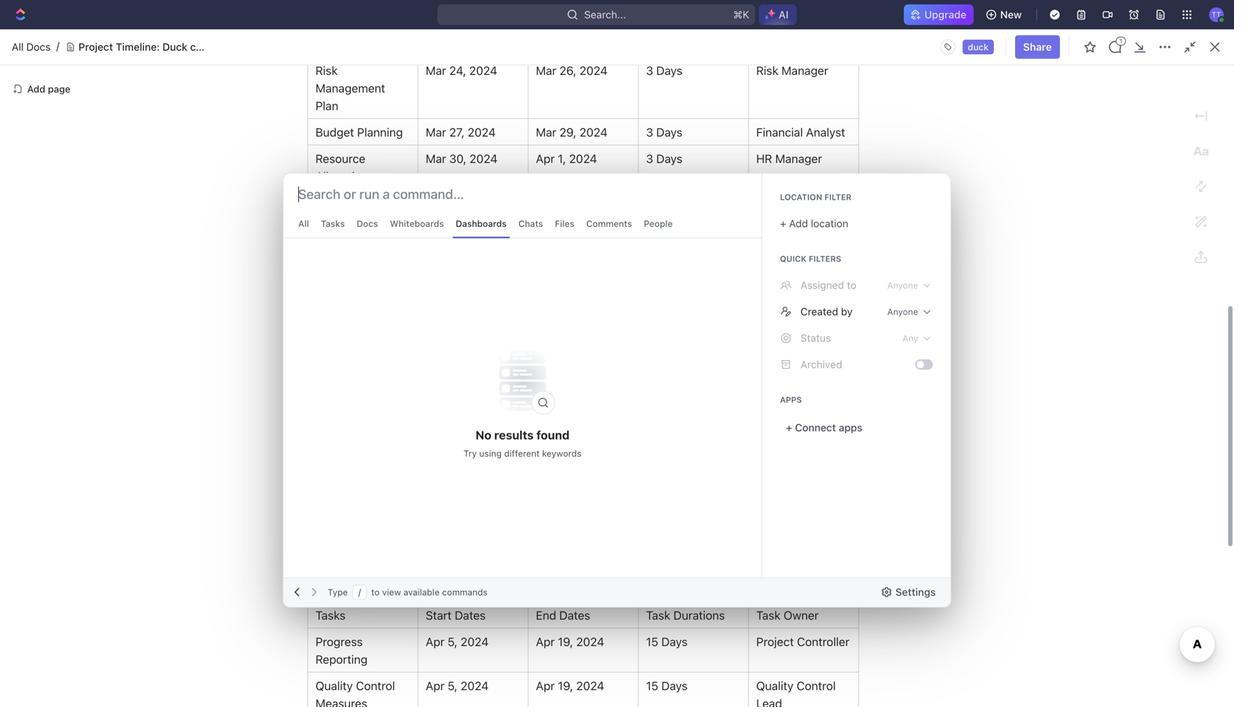 Task type: describe. For each thing, give the bounding box(es) containing it.
26,
[[560, 64, 576, 78]]

14,
[[448, 446, 463, 460]]

quick filters
[[780, 254, 841, 264]]

days for project
[[661, 635, 688, 649]]

days for risk
[[656, 64, 683, 78]]

hr
[[756, 152, 772, 166]]

+ for + connect apps
[[786, 422, 792, 434]]

new
[[1000, 8, 1022, 21]]

tasks right of
[[768, 97, 795, 109]]

to view available commands
[[371, 587, 488, 598]]

assigned
[[801, 279, 844, 291]]

days for financial
[[656, 125, 683, 139]]

invoices,
[[638, 112, 679, 125]]

1 vertical spatial by
[[841, 306, 853, 318]]

type
[[328, 587, 348, 598]]

task durations
[[646, 609, 725, 623]]

types
[[458, 71, 506, 91]]

3 for apr 4, 2024
[[646, 213, 653, 227]]

1 horizontal spatial for
[[507, 97, 520, 109]]

whiteboards
[[390, 219, 444, 229]]

30,
[[449, 152, 466, 166]]

1on1s.
[[682, 112, 711, 125]]

+ add location
[[780, 217, 848, 230]]

upgrade
[[925, 8, 966, 21]]

risk manager
[[756, 64, 828, 78]]

mar for mar 30, 2024
[[426, 152, 446, 166]]

back
[[30, 62, 53, 75]]

quality for quality control lead
[[756, 679, 794, 693]]

them
[[417, 112, 441, 125]]

oqyu6 image for status
[[780, 332, 792, 344]]

budget planning
[[316, 125, 403, 139]]

0 horizontal spatial add
[[27, 83, 45, 94]]

3 days for mar 29, 2024
[[646, 125, 683, 139]]

mar for mar 24, 2024
[[426, 64, 446, 78]]

apps
[[780, 395, 802, 405]]

apr 5, 2024 for quality control measures
[[426, 679, 489, 693]]

lead inside communications lead
[[756, 231, 782, 245]]

upgrade link
[[904, 4, 974, 25]]

development
[[756, 490, 827, 504]]

planning
[[357, 125, 403, 139]]

mar 27, 2024
[[426, 125, 496, 139]]

project controller
[[756, 635, 850, 649]]

page
[[48, 83, 70, 94]]

anyone for assigned to
[[887, 280, 918, 291]]

15 for quality
[[646, 679, 658, 693]]

start dates
[[426, 609, 486, 623]]

19, for progress reporting
[[558, 635, 573, 649]]

financial analyst
[[756, 125, 845, 139]]

mar for mar 29, 2024
[[536, 125, 556, 139]]

files
[[555, 219, 575, 229]]

apr 10, 2024
[[536, 358, 604, 372]]

task inside task types tasks can be used for anything in clickup. customize names and icons of tasks to use them for things like epics, customers, people, invoices, 1on1s.
[[417, 71, 454, 91]]

try
[[464, 448, 477, 459]]

in
[[567, 97, 575, 109]]

location
[[780, 192, 822, 202]]

r&d
[[756, 358, 780, 372]]

back to workspace button
[[6, 57, 174, 80]]

a3t97 image
[[780, 359, 792, 371]]

2,
[[448, 213, 458, 227]]

0 vertical spatial by
[[852, 145, 862, 155]]

quality control measures
[[316, 679, 398, 707]]

anyone for created by
[[887, 307, 918, 317]]

add page
[[27, 83, 70, 94]]

mgr
[[815, 420, 836, 434]]

no results found try using different keywords
[[464, 428, 582, 459]]

mar for mar 26, 2024
[[536, 64, 556, 78]]

plan inside risk management plan
[[316, 99, 338, 113]]

customers,
[[542, 112, 597, 125]]

measures
[[316, 697, 367, 707]]

project
[[756, 635, 794, 649]]

dates for start dates
[[455, 609, 486, 623]]

use
[[810, 97, 827, 109]]

tasks down type
[[316, 609, 346, 623]]

5, for quality control measures
[[448, 679, 458, 693]]

⌘k
[[733, 8, 749, 21]]

to right assigned
[[847, 279, 856, 291]]

anything
[[523, 97, 564, 109]]

to inside button
[[56, 62, 66, 75]]

mar 29, 2024
[[536, 125, 608, 139]]

filter
[[824, 192, 852, 202]]

new button
[[980, 3, 1031, 26]]

risk for risk management plan
[[316, 64, 338, 78]]

10,
[[558, 358, 573, 372]]

assigned to
[[801, 279, 856, 291]]

hr manager
[[756, 152, 822, 166]]

assurance
[[756, 420, 812, 434]]

tasks up them
[[417, 97, 444, 109]]

used
[[481, 97, 505, 109]]

view
[[382, 587, 401, 598]]

tasks down strategy
[[321, 219, 345, 229]]

settings
[[896, 586, 936, 598]]

manager for engineering manager
[[756, 464, 803, 478]]

apr 19, 2024 for project controller
[[536, 635, 604, 649]]

available
[[403, 587, 440, 598]]

owner for team
[[784, 332, 819, 346]]

team for r&d
[[783, 358, 812, 372]]

apps
[[839, 422, 862, 434]]

apr 4, 2024
[[536, 213, 599, 227]]

3 days for apr 4, 2024
[[646, 213, 683, 227]]

owner for controller
[[784, 609, 819, 623]]

task owner for project
[[756, 609, 819, 623]]

apr 13, 2024
[[536, 402, 604, 416]]

end
[[536, 609, 556, 623]]

mar 30, 2024
[[426, 152, 498, 166]]

apr 15, 2024
[[536, 446, 604, 460]]

all for all docs
[[12, 41, 24, 53]]

resource
[[316, 152, 365, 166]]

resource allocation strategy
[[316, 152, 371, 201]]

dashboards
[[456, 219, 507, 229]]

13,
[[558, 402, 573, 416]]

control for quality control lead
[[797, 679, 836, 693]]

any
[[903, 333, 918, 343]]



Task type: locate. For each thing, give the bounding box(es) containing it.
milestone
[[450, 221, 497, 234]]

0 vertical spatial 15 days
[[646, 635, 688, 649]]

like
[[492, 112, 508, 125]]

and inside task types tasks can be used for anything in clickup. customize names and icons of tasks to use them for things like epics, customers, people, invoices, 1on1s.
[[708, 97, 725, 109]]

quality for quality control measures
[[316, 679, 353, 693]]

apr 1, 2024
[[536, 152, 597, 166]]

lead inside quality control lead
[[756, 697, 782, 707]]

/
[[358, 587, 361, 598]]

0 horizontal spatial and
[[390, 575, 413, 591]]

mar for mar 27, 2024
[[426, 125, 446, 139]]

docs up "back"
[[26, 41, 51, 53]]

control inside quality control lead
[[797, 679, 836, 693]]

manager for risk manager
[[782, 64, 828, 78]]

oqyu6 image
[[780, 306, 792, 318], [780, 332, 792, 344]]

created by down assigned to
[[801, 306, 853, 318]]

oqyu6 image up a3t97 'icon'
[[780, 332, 792, 344]]

1 vertical spatial created by
[[801, 306, 853, 318]]

tasks
[[417, 97, 444, 109], [768, 97, 795, 109], [321, 219, 345, 229], [316, 609, 346, 623]]

quality for quality assurance mgr
[[756, 402, 794, 416]]

to right "back"
[[56, 62, 66, 75]]

1 apr 5, 2024 from the top
[[426, 635, 489, 649]]

created down analyst
[[817, 145, 850, 155]]

2 apr 5, 2024 from the top
[[426, 679, 489, 693]]

0 vertical spatial add
[[27, 83, 45, 94]]

communication
[[316, 213, 399, 227]]

dates down commands on the bottom of the page
[[455, 609, 486, 623]]

icons
[[728, 97, 753, 109]]

team right r&d
[[783, 358, 812, 372]]

1 anyone from the top
[[887, 280, 918, 291]]

quality inside the quality control measures
[[316, 679, 353, 693]]

2 19, from the top
[[558, 679, 573, 693]]

management
[[316, 81, 385, 95]]

5, for progress reporting
[[448, 635, 458, 649]]

docs down search or run a command… text box
[[357, 219, 378, 229]]

plan up budget
[[316, 99, 338, 113]]

mar left 24,
[[426, 64, 446, 78]]

people
[[644, 219, 673, 229]]

archived
[[801, 358, 842, 371]]

of
[[756, 97, 766, 109]]

3 days for apr 1, 2024
[[646, 152, 683, 166]]

communications
[[756, 213, 846, 227]]

15 days for quality
[[646, 679, 688, 693]]

communication plan
[[316, 213, 402, 245]]

monitoring and controlling phase
[[320, 575, 526, 591]]

1 owner from the top
[[784, 332, 819, 346]]

29,
[[560, 125, 576, 139]]

for up epics, at the left
[[507, 97, 520, 109]]

1 vertical spatial for
[[444, 112, 457, 125]]

19, for quality control measures
[[558, 679, 573, 693]]

0 vertical spatial manager
[[782, 64, 828, 78]]

0 horizontal spatial risk
[[316, 64, 338, 78]]

15 days for project
[[646, 635, 688, 649]]

2 anyone from the top
[[887, 307, 918, 317]]

lead for control
[[756, 697, 782, 707]]

1 vertical spatial plan
[[316, 231, 338, 245]]

1 vertical spatial oqyu6 image
[[780, 332, 792, 344]]

apr 19, 2024
[[536, 635, 604, 649], [536, 679, 604, 693]]

0 vertical spatial 5,
[[448, 635, 458, 649]]

0 vertical spatial for
[[507, 97, 520, 109]]

0 vertical spatial apr 5, 2024
[[426, 635, 489, 649]]

to inside task types tasks can be used for anything in clickup. customize names and icons of tasks to use them for things like epics, customers, people, invoices, 1on1s.
[[798, 97, 807, 109]]

quality inside quality control lead
[[756, 679, 794, 693]]

task down mar 30, 2024
[[450, 177, 475, 189]]

1 15 days from the top
[[646, 635, 688, 649]]

1 vertical spatial and
[[390, 575, 413, 591]]

24,
[[449, 64, 466, 78]]

Search or run a command… text field
[[298, 185, 479, 203]]

0 vertical spatial docs
[[26, 41, 51, 53]]

2 5, from the top
[[448, 679, 458, 693]]

2 oqyu6 image from the top
[[780, 332, 792, 344]]

dates for end dates
[[559, 609, 590, 623]]

different
[[504, 448, 540, 459]]

2 risk from the left
[[756, 64, 778, 78]]

location filter
[[780, 192, 852, 202]]

task types tasks can be used for anything in clickup. customize names and icons of tasks to use them for things like epics, customers, people, invoices, 1on1s.
[[417, 71, 827, 125]]

0 vertical spatial created
[[817, 145, 850, 155]]

risk up management on the left top
[[316, 64, 338, 78]]

1 15 from the top
[[646, 635, 658, 649]]

all for all
[[298, 219, 309, 229]]

1 risk from the left
[[316, 64, 338, 78]]

1 vertical spatial +
[[786, 422, 792, 434]]

0 vertical spatial all
[[12, 41, 24, 53]]

anyone
[[887, 280, 918, 291], [887, 307, 918, 317]]

risk inside risk management plan
[[316, 64, 338, 78]]

risk up of
[[756, 64, 778, 78]]

quality inside quality assurance mgr
[[756, 402, 794, 416]]

and
[[708, 97, 725, 109], [390, 575, 413, 591]]

mar left 30,
[[426, 152, 446, 166]]

0 vertical spatial 15
[[646, 635, 658, 649]]

manager up use
[[782, 64, 828, 78]]

apr 5, 2024
[[426, 635, 489, 649], [426, 679, 489, 693]]

lead up 'quick'
[[756, 231, 782, 245]]

epics,
[[511, 112, 539, 125]]

1 horizontal spatial risk
[[756, 64, 778, 78]]

mar
[[426, 64, 446, 78], [536, 64, 556, 78], [426, 125, 446, 139], [536, 125, 556, 139], [426, 152, 446, 166]]

manager down financial analyst at the top of the page
[[775, 152, 822, 166]]

1 3 days from the top
[[646, 64, 683, 78]]

status
[[801, 332, 831, 344]]

0 vertical spatial team
[[783, 358, 812, 372]]

1 horizontal spatial control
[[797, 679, 836, 693]]

3 days
[[646, 64, 683, 78], [646, 125, 683, 139], [646, 152, 683, 166], [646, 213, 683, 227]]

name
[[426, 145, 450, 155]]

0 vertical spatial created by
[[817, 145, 862, 155]]

1,
[[558, 152, 566, 166]]

1 horizontal spatial add
[[789, 217, 808, 230]]

clickup.
[[578, 97, 618, 109]]

1 vertical spatial 19,
[[558, 679, 573, 693]]

2 task owner from the top
[[756, 609, 819, 623]]

2 3 from the top
[[646, 125, 653, 139]]

2 owner from the top
[[784, 609, 819, 623]]

quality up assurance on the bottom right of page
[[756, 402, 794, 416]]

workspace
[[69, 62, 121, 75]]

27,
[[449, 125, 465, 139]]

mar 26, 2024
[[536, 64, 608, 78]]

control for quality control measures
[[356, 679, 395, 693]]

mar left 26,
[[536, 64, 556, 78]]

for up 27,
[[444, 112, 457, 125]]

4 3 days from the top
[[646, 213, 683, 227]]

2 15 from the top
[[646, 679, 658, 693]]

1 vertical spatial 5,
[[448, 679, 458, 693]]

chats
[[518, 219, 543, 229]]

+ connect apps
[[786, 422, 862, 434]]

created by
[[817, 145, 862, 155], [801, 306, 853, 318]]

engineering manager
[[756, 446, 822, 478]]

1 vertical spatial apr 5, 2024
[[426, 679, 489, 693]]

19,
[[558, 635, 573, 649], [558, 679, 573, 693]]

0 vertical spatial anyone
[[887, 280, 918, 291]]

quality down project
[[756, 679, 794, 693]]

results
[[494, 428, 534, 442]]

+ for + add location
[[780, 217, 786, 230]]

3 for apr 1, 2024
[[646, 152, 653, 166]]

control down controller
[[797, 679, 836, 693]]

apr
[[536, 152, 555, 166], [426, 213, 445, 227], [536, 213, 555, 227], [536, 358, 555, 372], [536, 402, 555, 416], [426, 446, 445, 460], [536, 446, 555, 460], [426, 635, 445, 649], [536, 635, 555, 649], [426, 679, 445, 693], [536, 679, 555, 693]]

2 vertical spatial manager
[[756, 464, 803, 478]]

quality
[[756, 402, 794, 416], [316, 679, 353, 693], [756, 679, 794, 693]]

lead for team
[[815, 358, 841, 372]]

progress reporting
[[316, 635, 368, 667]]

mar 24, 2024
[[426, 64, 497, 78]]

0 vertical spatial owner
[[784, 332, 819, 346]]

1 vertical spatial 15
[[646, 679, 658, 693]]

0 vertical spatial apr 19, 2024
[[536, 635, 604, 649]]

1 horizontal spatial docs
[[357, 219, 378, 229]]

be
[[467, 97, 479, 109]]

controller
[[797, 635, 850, 649]]

1 vertical spatial 15 days
[[646, 679, 688, 693]]

team down development
[[756, 508, 785, 522]]

2 15 days from the top
[[646, 679, 688, 693]]

1 vertical spatial manager
[[775, 152, 822, 166]]

reporting
[[316, 653, 368, 667]]

oqyu6 image
[[780, 280, 792, 291]]

people,
[[599, 112, 635, 125]]

0 vertical spatial lead
[[756, 231, 782, 245]]

1 vertical spatial anyone
[[887, 307, 918, 317]]

plan down communication
[[316, 231, 338, 245]]

1 5, from the top
[[448, 635, 458, 649]]

1 horizontal spatial dates
[[559, 609, 590, 623]]

2 plan from the top
[[316, 231, 338, 245]]

2 control from the left
[[797, 679, 836, 693]]

team inside development team
[[756, 508, 785, 522]]

3 for mar 26, 2024
[[646, 64, 653, 78]]

start
[[426, 609, 452, 623]]

+ down location
[[780, 217, 786, 230]]

customize
[[620, 97, 671, 109]]

0 vertical spatial task owner
[[756, 332, 819, 346]]

share
[[1023, 41, 1052, 53]]

engineering
[[756, 446, 819, 460]]

1 vertical spatial lead
[[815, 358, 841, 372]]

control
[[356, 679, 395, 693], [797, 679, 836, 693]]

quality up measures at the left bottom
[[316, 679, 353, 693]]

1 dates from the left
[[455, 609, 486, 623]]

and left the icons in the right top of the page
[[708, 97, 725, 109]]

control up measures at the left bottom
[[356, 679, 395, 693]]

15,
[[558, 446, 573, 460]]

apr 14, 2024
[[426, 446, 494, 460]]

15 days
[[646, 635, 688, 649], [646, 679, 688, 693]]

commands
[[442, 587, 488, 598]]

4 3 from the top
[[646, 213, 653, 227]]

2 dates from the left
[[559, 609, 590, 623]]

end dates
[[536, 609, 590, 623]]

3 3 days from the top
[[646, 152, 683, 166]]

apr 5, 2024 for progress reporting
[[426, 635, 489, 649]]

owner up the project controller
[[784, 609, 819, 623]]

team for development
[[756, 508, 785, 522]]

task up the can
[[417, 71, 454, 91]]

3 3 from the top
[[646, 152, 653, 166]]

1 plan from the top
[[316, 99, 338, 113]]

back to workspace
[[30, 62, 121, 75]]

owner up r&d team lead
[[784, 332, 819, 346]]

0 vertical spatial oqyu6 image
[[780, 306, 792, 318]]

1 vertical spatial owner
[[784, 609, 819, 623]]

budget
[[316, 125, 354, 139]]

1 vertical spatial created
[[801, 306, 838, 318]]

1 apr 19, 2024 from the top
[[536, 635, 604, 649]]

1 vertical spatial task owner
[[756, 609, 819, 623]]

2 vertical spatial lead
[[756, 697, 782, 707]]

control inside the quality control measures
[[356, 679, 395, 693]]

mar down them
[[426, 125, 446, 139]]

2 3 days from the top
[[646, 125, 683, 139]]

0 vertical spatial plan
[[316, 99, 338, 113]]

search...
[[584, 8, 626, 21]]

development team
[[756, 490, 830, 522]]

0 horizontal spatial control
[[356, 679, 395, 693]]

1 task owner from the top
[[756, 332, 819, 346]]

task owner for r&d
[[756, 332, 819, 346]]

plan inside communication plan
[[316, 231, 338, 245]]

1 horizontal spatial all
[[298, 219, 309, 229]]

to left use
[[798, 97, 807, 109]]

task owner up a3t97 'icon'
[[756, 332, 819, 346]]

2024
[[469, 64, 497, 78], [580, 64, 608, 78], [468, 125, 496, 139], [580, 125, 608, 139], [470, 152, 498, 166], [569, 152, 597, 166], [461, 213, 489, 227], [571, 213, 599, 227], [576, 358, 604, 372], [576, 402, 604, 416], [466, 446, 494, 460], [576, 446, 604, 460], [461, 635, 489, 649], [576, 635, 604, 649], [461, 679, 489, 693], [576, 679, 604, 693]]

15 for project
[[646, 635, 658, 649]]

strategy
[[316, 187, 361, 201]]

days for hr
[[656, 152, 683, 166]]

1 oqyu6 image from the top
[[780, 306, 792, 318]]

1 vertical spatial all
[[298, 219, 309, 229]]

no
[[476, 428, 491, 442]]

1 19, from the top
[[558, 635, 573, 649]]

days for communications
[[656, 213, 683, 227]]

created by down analyst
[[817, 145, 862, 155]]

task up r&d
[[756, 332, 781, 346]]

1 vertical spatial team
[[756, 508, 785, 522]]

keywords
[[542, 448, 582, 459]]

1 vertical spatial apr 19, 2024
[[536, 679, 604, 693]]

manager for hr manager
[[775, 152, 822, 166]]

mar left 29,
[[536, 125, 556, 139]]

task owner
[[756, 332, 819, 346], [756, 609, 819, 623]]

0 horizontal spatial for
[[444, 112, 457, 125]]

and right the /
[[390, 575, 413, 591]]

lead down project
[[756, 697, 782, 707]]

+ up the engineering at the bottom right of the page
[[786, 422, 792, 434]]

1 vertical spatial docs
[[357, 219, 378, 229]]

to right the /
[[371, 587, 380, 598]]

apr 2, 2024
[[426, 213, 489, 227]]

add down location
[[789, 217, 808, 230]]

manager inside engineering manager
[[756, 464, 803, 478]]

0 horizontal spatial dates
[[455, 609, 486, 623]]

task up project
[[756, 609, 781, 623]]

0 horizontal spatial docs
[[26, 41, 51, 53]]

oqyu6 image down oqyu6 icon
[[780, 306, 792, 318]]

dates
[[455, 609, 486, 623], [559, 609, 590, 623]]

all docs
[[12, 41, 51, 53]]

oqyu6 image for created by
[[780, 306, 792, 318]]

analyst
[[806, 125, 845, 139]]

1 horizontal spatial and
[[708, 97, 725, 109]]

1 3 from the top
[[646, 64, 653, 78]]

risk for risk manager
[[756, 64, 778, 78]]

1 control from the left
[[356, 679, 395, 693]]

add down "back"
[[27, 83, 45, 94]]

1 vertical spatial add
[[789, 217, 808, 230]]

location
[[811, 217, 848, 230]]

created down assigned
[[801, 306, 838, 318]]

task left the durations
[[646, 609, 670, 623]]

4,
[[558, 213, 568, 227]]

3 for mar 29, 2024
[[646, 125, 653, 139]]

lead down status
[[815, 358, 841, 372]]

0 horizontal spatial all
[[12, 41, 24, 53]]

dates right end
[[559, 609, 590, 623]]

manager down the engineering at the bottom right of the page
[[756, 464, 803, 478]]

2 apr 19, 2024 from the top
[[536, 679, 604, 693]]

0 vertical spatial +
[[780, 217, 786, 230]]

apr 19, 2024 for quality control lead
[[536, 679, 604, 693]]

0 vertical spatial 19,
[[558, 635, 573, 649]]

all docs link
[[12, 41, 51, 53]]

0 vertical spatial and
[[708, 97, 725, 109]]

quick
[[780, 254, 807, 264]]

days for quality
[[661, 679, 688, 693]]

task owner up project
[[756, 609, 819, 623]]

monitoring
[[320, 575, 387, 591]]

3 days for mar 26, 2024
[[646, 64, 683, 78]]

financial
[[756, 125, 803, 139]]



Task type: vqa. For each thing, say whether or not it's contained in the screenshot.


